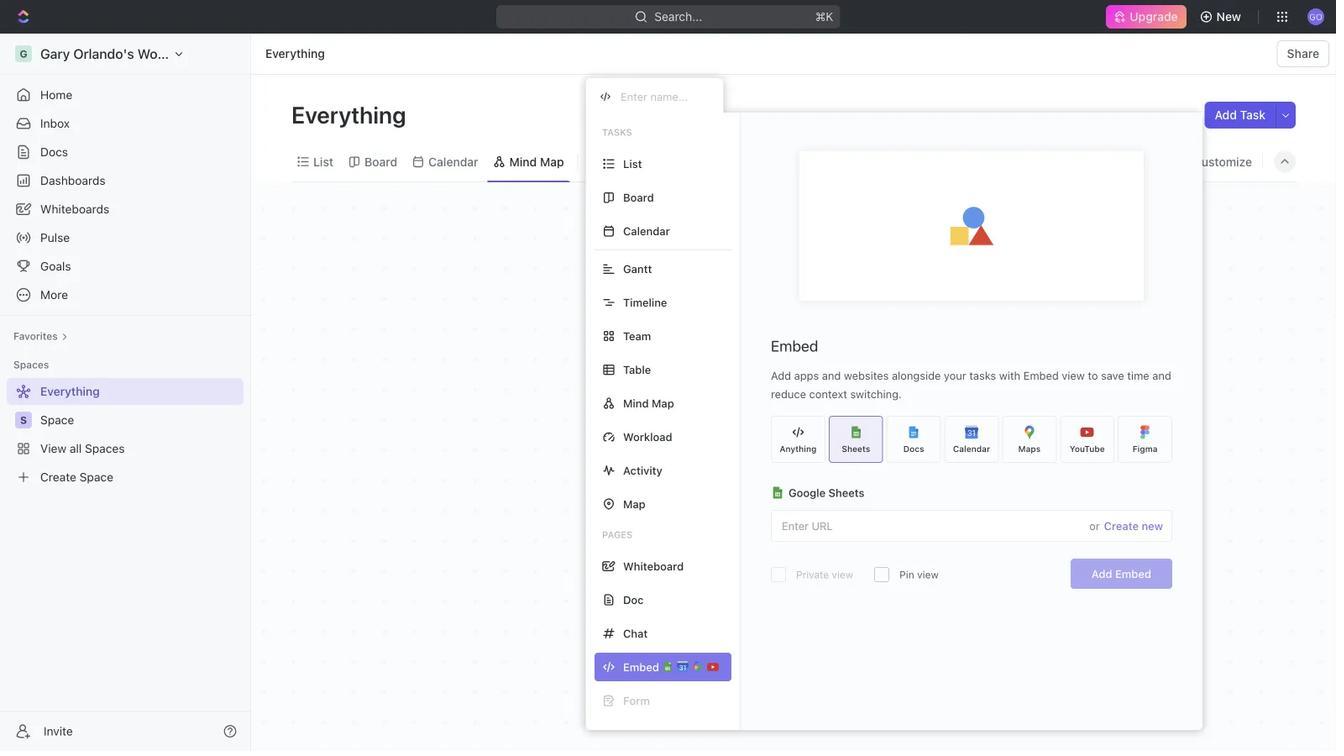 Task type: locate. For each thing, give the bounding box(es) containing it.
everything
[[265, 47, 325, 60], [292, 100, 411, 128]]

embed down or create new at right
[[1116, 568, 1152, 580]]

0 vertical spatial embed
[[771, 337, 819, 355]]

view button
[[585, 142, 640, 181]]

2 vertical spatial calendar
[[953, 444, 991, 454]]

0 horizontal spatial list
[[313, 155, 334, 168]]

2 vertical spatial add
[[1092, 568, 1113, 580]]

spaces
[[13, 359, 49, 371]]

view left to
[[1062, 369, 1085, 382]]

pages
[[602, 529, 633, 540]]

embed
[[771, 337, 819, 355], [1024, 369, 1059, 382], [1116, 568, 1152, 580]]

pin view
[[900, 569, 939, 581]]

google
[[789, 486, 826, 499]]

new
[[1217, 10, 1242, 24]]

and up context
[[822, 369, 841, 382]]

table
[[623, 363, 651, 376]]

sheets up google sheets
[[842, 444, 871, 454]]

map down activity
[[623, 498, 646, 510]]

map
[[540, 155, 564, 168], [652, 397, 674, 410], [623, 498, 646, 510]]

pulse
[[40, 231, 70, 244]]

0 horizontal spatial embed
[[771, 337, 819, 355]]

0 horizontal spatial calendar
[[429, 155, 479, 168]]

your
[[944, 369, 967, 382]]

embed up apps
[[771, 337, 819, 355]]

everything inside everything link
[[265, 47, 325, 60]]

tree
[[7, 378, 244, 491]]

add embed button
[[1071, 559, 1173, 589]]

view inside add apps and websites alongside your tasks with embed view to save time and reduce context switching.
[[1062, 369, 1085, 382]]

docs down alongside
[[904, 444, 925, 454]]

calendar left maps
[[953, 444, 991, 454]]

0 vertical spatial everything
[[265, 47, 325, 60]]

chat
[[623, 627, 648, 640]]

0 vertical spatial docs
[[40, 145, 68, 159]]

view
[[607, 155, 634, 168]]

sheets right google
[[829, 486, 865, 499]]

whiteboards link
[[7, 196, 244, 223]]

0 horizontal spatial mind map
[[510, 155, 564, 168]]

0 horizontal spatial board
[[365, 155, 398, 168]]

2 vertical spatial map
[[623, 498, 646, 510]]

add task button
[[1205, 102, 1276, 129]]

switching.
[[851, 388, 902, 400]]

list left board link
[[313, 155, 334, 168]]

mind map link
[[506, 150, 564, 173]]

1 vertical spatial sheets
[[829, 486, 865, 499]]

board
[[365, 155, 398, 168], [623, 191, 654, 204]]

1 horizontal spatial board
[[623, 191, 654, 204]]

1 horizontal spatial view
[[918, 569, 939, 581]]

doc
[[623, 594, 644, 606]]

sheets
[[842, 444, 871, 454], [829, 486, 865, 499]]

1 horizontal spatial calendar
[[623, 225, 670, 237]]

add left task
[[1215, 108, 1238, 122]]

inbox
[[40, 116, 70, 130]]

1 horizontal spatial mind
[[623, 397, 649, 410]]

2 horizontal spatial map
[[652, 397, 674, 410]]

add task
[[1215, 108, 1266, 122]]

dashboards link
[[7, 167, 244, 194]]

reduce
[[771, 388, 807, 400]]

1 horizontal spatial map
[[623, 498, 646, 510]]

matching
[[724, 520, 789, 538]]

2 horizontal spatial add
[[1215, 108, 1238, 122]]

0 horizontal spatial mind
[[510, 155, 537, 168]]

private
[[796, 569, 829, 581]]

1 horizontal spatial add
[[1092, 568, 1113, 580]]

add up the reduce
[[771, 369, 792, 382]]

tasks
[[602, 127, 632, 138]]

2 horizontal spatial calendar
[[953, 444, 991, 454]]

map left view button
[[540, 155, 564, 168]]

found.
[[843, 520, 887, 538]]

mind map left view dropdown button
[[510, 155, 564, 168]]

1 vertical spatial embed
[[1024, 369, 1059, 382]]

calendar up the gantt
[[623, 225, 670, 237]]

and right time
[[1153, 369, 1172, 382]]

view right private
[[832, 569, 854, 581]]

mind map up workload
[[623, 397, 674, 410]]

docs down inbox
[[40, 145, 68, 159]]

customize button
[[1172, 150, 1258, 173]]

embed inside add apps and websites alongside your tasks with embed view to save time and reduce context switching.
[[1024, 369, 1059, 382]]

2 horizontal spatial embed
[[1116, 568, 1152, 580]]

1 vertical spatial board
[[623, 191, 654, 204]]

activity
[[623, 464, 663, 477]]

1 vertical spatial mind map
[[623, 397, 674, 410]]

1 vertical spatial add
[[771, 369, 792, 382]]

no
[[701, 520, 720, 538]]

whiteboard
[[623, 560, 684, 573]]

search...
[[654, 10, 702, 24]]

0 horizontal spatial docs
[[40, 145, 68, 159]]

mind right calendar link on the left of the page
[[510, 155, 537, 168]]

favorites
[[13, 330, 58, 342]]

2 horizontal spatial view
[[1062, 369, 1085, 382]]

1 vertical spatial docs
[[904, 444, 925, 454]]

⌘k
[[815, 10, 834, 24]]

add inside button
[[1092, 568, 1113, 580]]

board right list 'link'
[[365, 155, 398, 168]]

0 horizontal spatial add
[[771, 369, 792, 382]]

1 horizontal spatial list
[[623, 158, 642, 170]]

mind map
[[510, 155, 564, 168], [623, 397, 674, 410]]

to
[[1088, 369, 1099, 382]]

0 horizontal spatial view
[[832, 569, 854, 581]]

view right 'pin' at the right bottom of page
[[918, 569, 939, 581]]

add for add apps and websites alongside your tasks with embed view to save time and reduce context switching.
[[771, 369, 792, 382]]

view
[[1062, 369, 1085, 382], [832, 569, 854, 581], [918, 569, 939, 581]]

embed right with
[[1024, 369, 1059, 382]]

list link
[[310, 150, 334, 173]]

list inside 'link'
[[313, 155, 334, 168]]

1 vertical spatial mind
[[623, 397, 649, 410]]

gantt
[[623, 263, 652, 275]]

calendar
[[429, 155, 479, 168], [623, 225, 670, 237], [953, 444, 991, 454]]

1 horizontal spatial embed
[[1024, 369, 1059, 382]]

add inside button
[[1215, 108, 1238, 122]]

no matching results found.
[[701, 520, 887, 538]]

new
[[1142, 520, 1164, 532]]

alongside
[[892, 369, 941, 382]]

2 vertical spatial embed
[[1116, 568, 1152, 580]]

0 vertical spatial map
[[540, 155, 564, 168]]

0 vertical spatial mind
[[510, 155, 537, 168]]

0 horizontal spatial and
[[822, 369, 841, 382]]

add
[[1215, 108, 1238, 122], [771, 369, 792, 382], [1092, 568, 1113, 580]]

workload
[[623, 431, 673, 443]]

board down view
[[623, 191, 654, 204]]

1 horizontal spatial docs
[[904, 444, 925, 454]]

calendar right board link
[[429, 155, 479, 168]]

mind down table in the left of the page
[[623, 397, 649, 410]]

goals link
[[7, 253, 244, 280]]

pin
[[900, 569, 915, 581]]

timeline
[[623, 296, 667, 309]]

0 vertical spatial add
[[1215, 108, 1238, 122]]

map up workload
[[652, 397, 674, 410]]

and
[[822, 369, 841, 382], [1153, 369, 1172, 382]]

0 vertical spatial calendar
[[429, 155, 479, 168]]

list
[[313, 155, 334, 168], [623, 158, 642, 170]]

1 and from the left
[[822, 369, 841, 382]]

mind
[[510, 155, 537, 168], [623, 397, 649, 410]]

search
[[1068, 155, 1107, 168]]

1 horizontal spatial and
[[1153, 369, 1172, 382]]

0 vertical spatial board
[[365, 155, 398, 168]]

add for add embed
[[1092, 568, 1113, 580]]

0 horizontal spatial map
[[540, 155, 564, 168]]

create
[[1105, 520, 1139, 532]]

google sheets
[[789, 486, 865, 499]]

list down tasks
[[623, 158, 642, 170]]

add inside add apps and websites alongside your tasks with embed view to save time and reduce context switching.
[[771, 369, 792, 382]]

add down the or
[[1092, 568, 1113, 580]]

maps
[[1019, 444, 1041, 454]]

docs
[[40, 145, 68, 159], [904, 444, 925, 454]]

time
[[1128, 369, 1150, 382]]

tasks
[[970, 369, 997, 382]]



Task type: describe. For each thing, give the bounding box(es) containing it.
or create new
[[1090, 520, 1164, 532]]

1 horizontal spatial mind map
[[623, 397, 674, 410]]

websites
[[844, 369, 889, 382]]

search button
[[1046, 150, 1112, 173]]

Enter name... field
[[619, 89, 710, 104]]

tree inside the sidebar navigation
[[7, 378, 244, 491]]

upgrade
[[1130, 10, 1178, 24]]

dashboards
[[40, 173, 106, 187]]

calendar link
[[425, 150, 479, 173]]

0 vertical spatial mind map
[[510, 155, 564, 168]]

form
[[623, 694, 650, 707]]

with
[[1000, 369, 1021, 382]]

task
[[1241, 108, 1266, 122]]

or
[[1090, 520, 1100, 532]]

sidebar navigation
[[0, 34, 251, 751]]

share
[[1288, 47, 1320, 60]]

everything link
[[261, 44, 329, 64]]

view for pin view
[[918, 569, 939, 581]]

0 vertical spatial sheets
[[842, 444, 871, 454]]

docs link
[[7, 139, 244, 166]]

1 vertical spatial calendar
[[623, 225, 670, 237]]

1 vertical spatial everything
[[292, 100, 411, 128]]

embed inside button
[[1116, 568, 1152, 580]]

2 and from the left
[[1153, 369, 1172, 382]]

team
[[623, 330, 651, 342]]

add apps and websites alongside your tasks with embed view to save time and reduce context switching.
[[771, 369, 1172, 400]]

docs inside the sidebar navigation
[[40, 145, 68, 159]]

youtube
[[1070, 444, 1105, 454]]

figma
[[1133, 444, 1158, 454]]

add for add task
[[1215, 108, 1238, 122]]

home link
[[7, 81, 244, 108]]

view for private view
[[832, 569, 854, 581]]

whiteboards
[[40, 202, 109, 216]]

share button
[[1278, 40, 1330, 67]]

pulse link
[[7, 224, 244, 251]]

1 vertical spatial map
[[652, 397, 674, 410]]

view button
[[585, 150, 640, 173]]

favorites button
[[7, 326, 75, 346]]

add embed
[[1092, 568, 1152, 580]]

results
[[792, 520, 839, 538]]

upgrade link
[[1107, 5, 1187, 29]]

apps
[[795, 369, 819, 382]]

goals
[[40, 259, 71, 273]]

anything
[[780, 444, 817, 454]]

Enter URL text field
[[772, 511, 1090, 541]]

new button
[[1194, 3, 1252, 30]]

context
[[810, 388, 848, 400]]

save
[[1102, 369, 1125, 382]]

private view
[[796, 569, 854, 581]]

invite
[[44, 724, 73, 738]]

home
[[40, 88, 72, 102]]

board link
[[361, 150, 398, 173]]

inbox link
[[7, 110, 244, 137]]

customize
[[1194, 155, 1253, 168]]



Task type: vqa. For each thing, say whether or not it's contained in the screenshot.
the 'Anything'
yes



